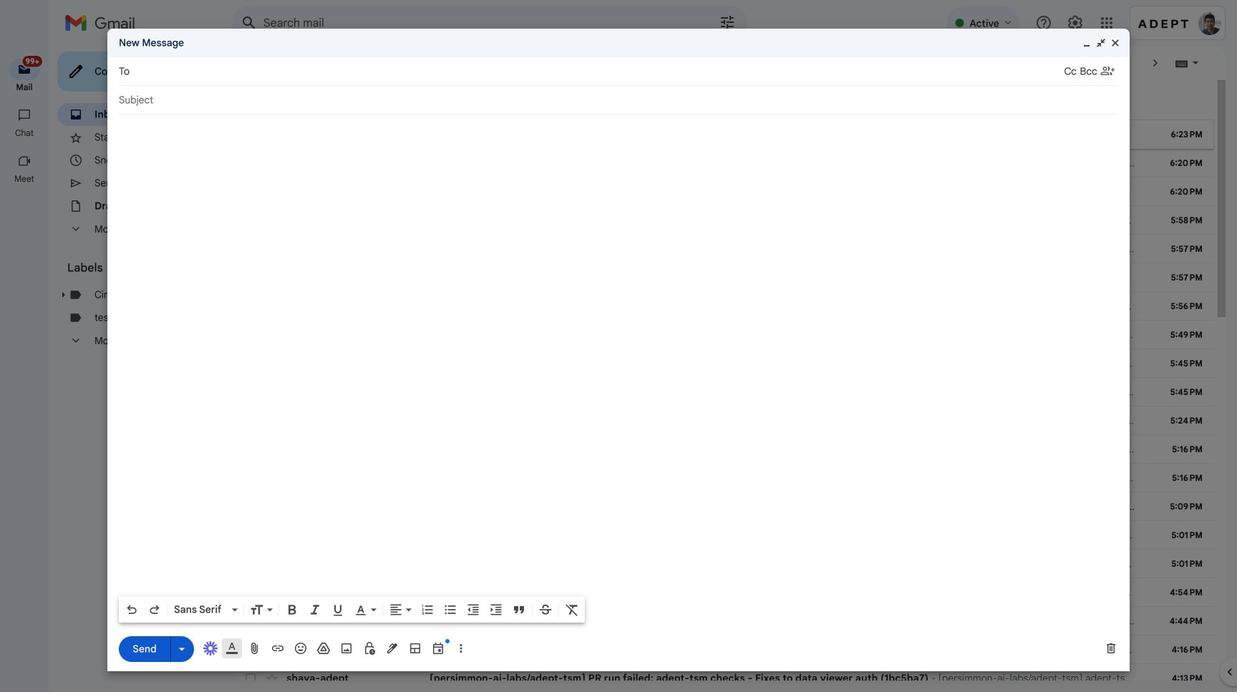 Task type: vqa. For each thing, say whether or not it's contained in the screenshot.
right GB
no



Task type: locate. For each thing, give the bounding box(es) containing it.
11 row from the top
[[232, 407, 1215, 436]]

19 row from the top
[[232, 636, 1215, 665]]

indent more ‪(⌘])‬ image
[[489, 603, 504, 617]]

strikethrough ‪(⌘⇧x)‬ image
[[539, 603, 553, 617]]

discard draft ‪(⌘⇧d)‬ image
[[1105, 642, 1119, 656]]

main content
[[232, 80, 1238, 693]]

quote ‪(⌘⇧9)‬ image
[[512, 603, 527, 617]]

promotions tab
[[413, 80, 594, 120]]

2 row from the top
[[232, 149, 1215, 178]]

formatting options toolbar
[[119, 597, 585, 623]]

17 row from the top
[[232, 579, 1215, 607]]

13 row from the top
[[232, 464, 1215, 493]]

18 row from the top
[[232, 607, 1215, 636]]

set up a time to meet image
[[431, 642, 446, 656]]

indent less ‪(⌘[)‬ image
[[466, 603, 481, 617]]

heading
[[0, 82, 49, 93], [0, 128, 49, 139], [0, 173, 49, 185], [67, 261, 203, 275]]

dialog
[[107, 29, 1130, 672]]

5 row from the top
[[232, 235, 1215, 264]]

toggle confidential mode image
[[362, 642, 377, 656]]

search mail image
[[236, 10, 262, 36]]

primary tab
[[232, 80, 412, 120]]

8 row from the top
[[232, 321, 1215, 350]]

Subject field
[[119, 93, 1119, 107]]

16 row from the top
[[232, 550, 1215, 579]]

refresh image
[[287, 56, 301, 70]]

numbered list ‪(⌘⇧7)‬ image
[[421, 603, 435, 617]]

insert emoji ‪(⌘⇧2)‬ image
[[294, 642, 308, 656]]

6 row from the top
[[232, 264, 1215, 292]]

option
[[171, 603, 229, 617]]

select a layout image
[[408, 642, 423, 656]]

remove formatting ‪(⌘\)‬ image
[[565, 603, 580, 617]]

attach files image
[[248, 642, 262, 656]]

minimize image
[[1082, 37, 1093, 49]]

tab list
[[232, 80, 1215, 120]]

insert photo image
[[340, 642, 354, 656]]

insert link ‪(⌘k)‬ image
[[271, 642, 285, 656]]

updates tab
[[595, 80, 775, 120]]

row
[[232, 120, 1215, 149], [232, 149, 1215, 178], [232, 178, 1215, 206], [232, 206, 1215, 235], [232, 235, 1215, 264], [232, 264, 1215, 292], [232, 292, 1215, 321], [232, 321, 1215, 350], [232, 350, 1215, 378], [232, 378, 1215, 407], [232, 407, 1215, 436], [232, 436, 1215, 464], [232, 464, 1215, 493], [232, 493, 1238, 522], [232, 522, 1215, 550], [232, 550, 1215, 579], [232, 579, 1215, 607], [232, 607, 1215, 636], [232, 636, 1215, 665], [232, 665, 1215, 693]]

navigation
[[0, 46, 50, 693]]



Task type: describe. For each thing, give the bounding box(es) containing it.
9 row from the top
[[232, 350, 1215, 378]]

Search mail search field
[[232, 6, 748, 40]]

20 row from the top
[[232, 665, 1215, 693]]

To recipients text field
[[136, 59, 1065, 85]]

more options image
[[457, 642, 466, 656]]

redo ‪(⌘y)‬ image
[[148, 603, 162, 617]]

more send options image
[[175, 642, 189, 657]]

older image
[[1149, 56, 1163, 70]]

3 row from the top
[[232, 178, 1215, 206]]

underline ‪(⌘u)‬ image
[[331, 604, 345, 618]]

bold ‪(⌘b)‬ image
[[285, 603, 299, 617]]

insert files using drive image
[[317, 642, 331, 656]]

italic ‪(⌘i)‬ image
[[308, 603, 322, 617]]

option inside formatting options toolbar
[[171, 603, 229, 617]]

10 row from the top
[[232, 378, 1215, 407]]

15 row from the top
[[232, 522, 1215, 550]]

14 row from the top
[[232, 493, 1238, 522]]

7 row from the top
[[232, 292, 1215, 321]]

gmail image
[[64, 9, 143, 37]]

4 row from the top
[[232, 206, 1215, 235]]

insert signature image
[[385, 642, 400, 656]]

1 row from the top
[[232, 120, 1215, 149]]

bulleted list ‪(⌘⇧8)‬ image
[[443, 603, 458, 617]]

advanced search options image
[[713, 8, 742, 37]]

Message Body text field
[[119, 122, 1119, 593]]

close image
[[1110, 37, 1122, 49]]

12 row from the top
[[232, 436, 1215, 464]]

pop out image
[[1096, 37, 1107, 49]]

mail, 877 unread messages image
[[18, 59, 40, 73]]

undo ‪(⌘z)‬ image
[[125, 603, 139, 617]]



